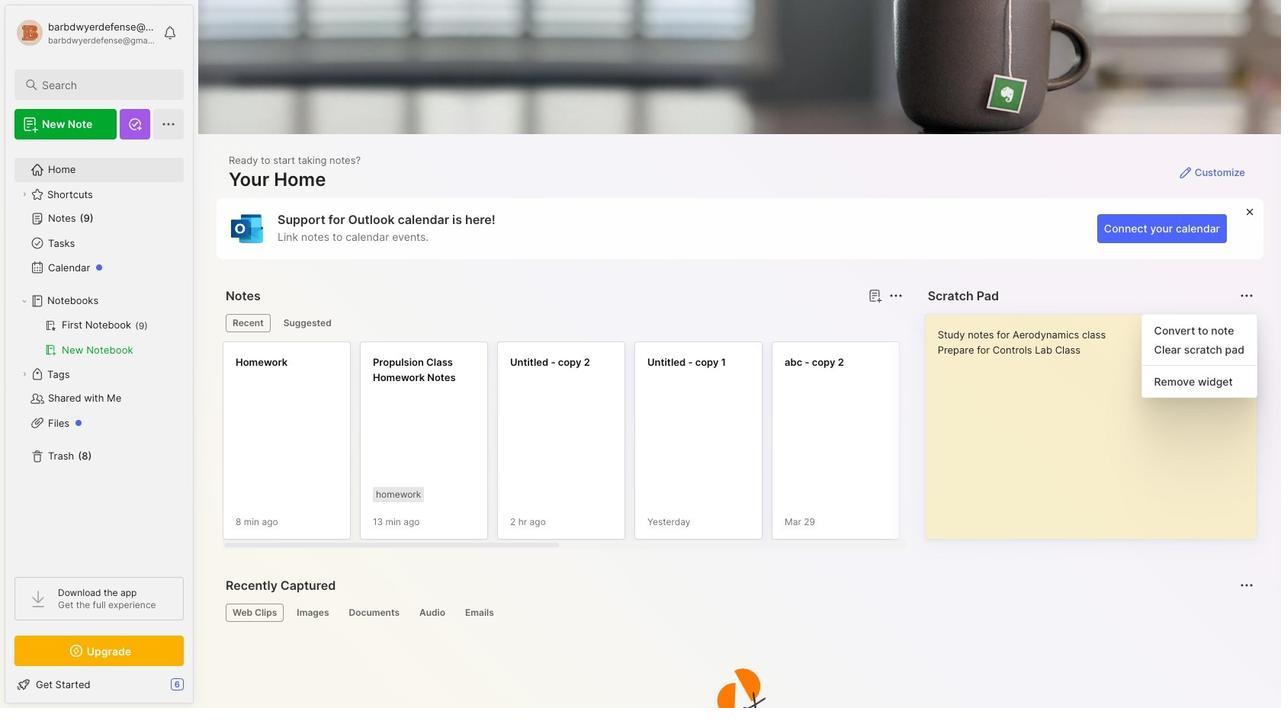 Task type: vqa. For each thing, say whether or not it's contained in the screenshot.
search box
yes



Task type: locate. For each thing, give the bounding box(es) containing it.
expand notebooks image
[[20, 297, 29, 306]]

more actions image
[[1238, 287, 1256, 305], [1238, 577, 1256, 595]]

tree inside main element
[[5, 149, 193, 564]]

Account field
[[14, 18, 156, 48]]

1 vertical spatial tab list
[[226, 604, 1252, 623]]

1 more actions image from the top
[[1238, 287, 1256, 305]]

More actions field
[[885, 285, 907, 307], [1237, 285, 1258, 307], [1237, 575, 1258, 597]]

1 tab list from the top
[[226, 314, 901, 333]]

0 vertical spatial more actions image
[[1238, 287, 1256, 305]]

main element
[[0, 0, 198, 709]]

Search text field
[[42, 78, 170, 92]]

tree
[[5, 149, 193, 564]]

None search field
[[42, 76, 170, 94]]

more actions image
[[887, 287, 905, 305]]

0 vertical spatial tab list
[[226, 314, 901, 333]]

tab
[[226, 314, 271, 333], [277, 314, 339, 333], [226, 604, 284, 623], [290, 604, 336, 623], [342, 604, 407, 623], [413, 604, 452, 623], [458, 604, 501, 623]]

row group
[[223, 342, 1282, 549]]

group
[[14, 314, 183, 362]]

1 vertical spatial more actions image
[[1238, 577, 1256, 595]]

none search field inside main element
[[42, 76, 170, 94]]

expand tags image
[[20, 370, 29, 379]]

dropdown list menu
[[1142, 321, 1257, 391]]

tab list
[[226, 314, 901, 333], [226, 604, 1252, 623]]



Task type: describe. For each thing, give the bounding box(es) containing it.
group inside main element
[[14, 314, 183, 362]]

2 more actions image from the top
[[1238, 577, 1256, 595]]

Start writing… text field
[[938, 315, 1256, 527]]

2 tab list from the top
[[226, 604, 1252, 623]]



